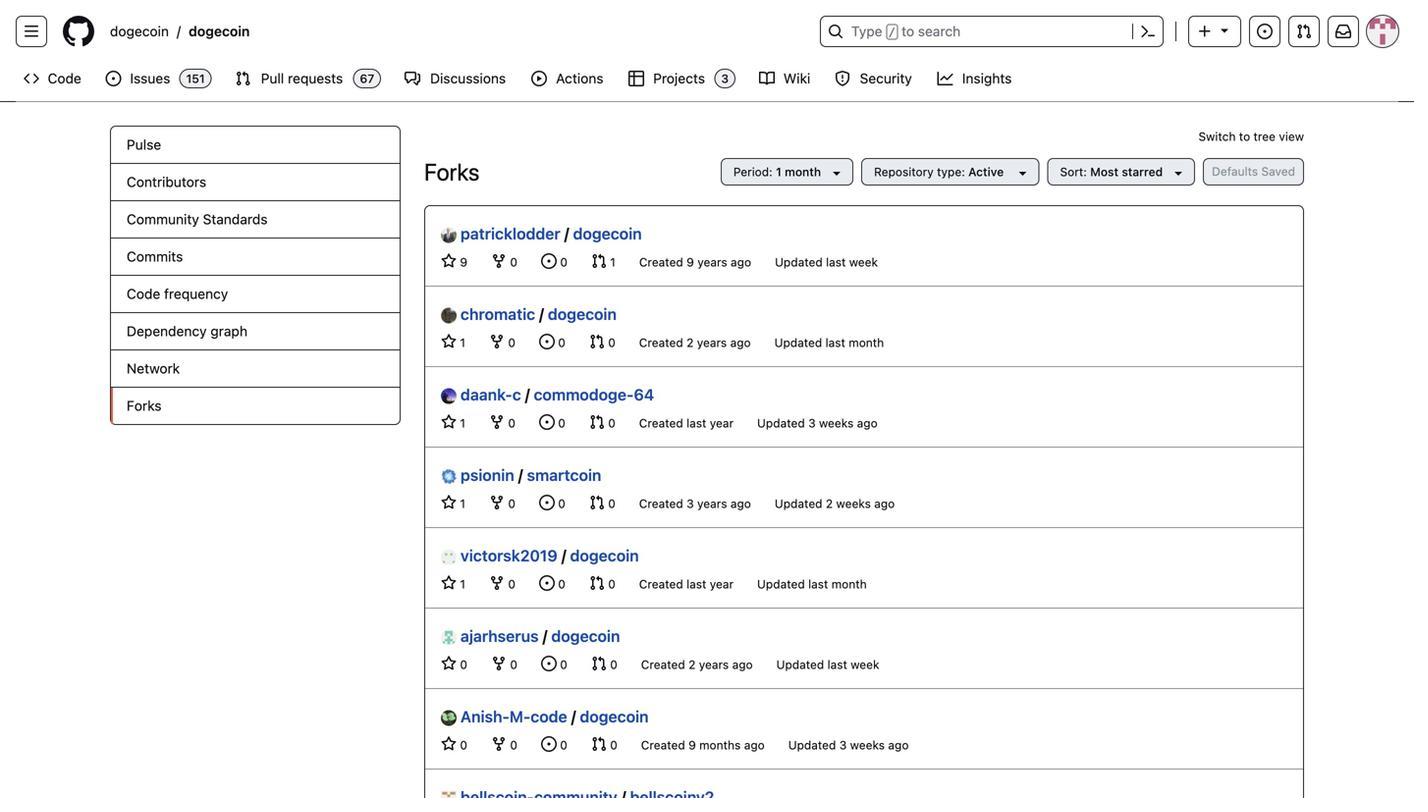 Task type: locate. For each thing, give the bounding box(es) containing it.
1 vertical spatial weeks
[[836, 497, 871, 511]]

month
[[785, 165, 821, 179], [849, 336, 884, 350], [831, 577, 867, 591]]

dogecoin right ajarhserus
[[551, 627, 620, 646]]

1 vertical spatial repo forked image
[[489, 495, 505, 511]]

2 repo forked image from the top
[[489, 495, 505, 511]]

created for ajarhserus
[[641, 658, 685, 672]]

created for chromatic
[[639, 336, 683, 350]]

insights link
[[929, 64, 1021, 93]]

sort:
[[1060, 165, 1087, 179]]

1 horizontal spatial triangle down image
[[1171, 165, 1186, 181]]

1 link for psionin
[[441, 495, 465, 511]]

standards
[[203, 211, 268, 227]]

type
[[851, 23, 882, 39]]

1 left created 9 years ago
[[607, 255, 616, 269]]

1 for daank-c
[[457, 416, 465, 430]]

created for daank-c
[[639, 416, 683, 430]]

0 link
[[491, 253, 517, 269], [541, 253, 567, 269], [489, 334, 515, 350], [539, 334, 565, 350], [589, 334, 615, 350], [489, 414, 515, 430], [539, 414, 565, 430], [589, 414, 615, 430], [489, 495, 515, 511], [539, 495, 565, 511], [589, 495, 615, 511], [489, 575, 515, 591], [539, 575, 565, 591], [589, 575, 615, 591], [441, 656, 467, 672], [491, 656, 517, 672], [541, 656, 567, 672], [591, 656, 617, 672], [441, 737, 467, 752], [491, 737, 517, 752], [541, 737, 567, 752], [591, 737, 617, 752]]

forks down network
[[127, 398, 162, 414]]

updated 2 weeks ago
[[775, 497, 895, 511]]

list containing dogecoin / dogecoin
[[102, 16, 808, 47]]

star image down the @ajarhserus image on the bottom
[[441, 656, 457, 672]]

1 down @daank c 'image'
[[457, 416, 465, 430]]

code right "code" image
[[48, 70, 81, 86]]

1 vertical spatial to
[[1239, 130, 1250, 143]]

daank-
[[461, 385, 512, 404]]

dogecoin link up commodoge-
[[548, 305, 617, 324]]

dogecoin link for patricklodder
[[573, 224, 642, 243]]

actions
[[556, 70, 603, 86]]

dogecoin link up created 9 years ago
[[573, 224, 642, 243]]

1 horizontal spatial code
[[127, 286, 160, 302]]

period: 1 month
[[733, 165, 821, 179]]

repo forked image down 'psionin'
[[489, 495, 505, 511]]

2 created last year from the top
[[639, 577, 734, 591]]

dogecoin for victorsk2019
[[570, 546, 639, 565]]

0 horizontal spatial to
[[902, 23, 914, 39]]

1 link left created 9 years ago
[[591, 253, 616, 269]]

0 vertical spatial year
[[710, 416, 734, 430]]

star image down @chromatic icon
[[441, 334, 457, 350]]

wiki link
[[751, 64, 819, 93]]

issue opened image down patricklodder
[[541, 253, 557, 269]]

2 star image from the top
[[441, 334, 457, 350]]

issue opened image down victorsk2019
[[539, 575, 555, 591]]

/ dogecoin
[[564, 224, 642, 243], [539, 305, 617, 324], [561, 546, 639, 565], [543, 627, 620, 646], [571, 708, 649, 726]]

created for psionin
[[639, 497, 683, 511]]

2 year from the top
[[710, 577, 734, 591]]

0 vertical spatial code
[[48, 70, 81, 86]]

issue opened image up commodoge-
[[539, 334, 555, 350]]

0
[[507, 255, 517, 269], [557, 255, 567, 269], [505, 336, 515, 350], [555, 336, 565, 350], [605, 336, 615, 350], [505, 416, 515, 430], [555, 416, 565, 430], [605, 416, 615, 430], [505, 497, 515, 511], [555, 497, 565, 511], [605, 497, 615, 511], [505, 577, 515, 591], [555, 577, 565, 591], [605, 577, 615, 591], [457, 658, 467, 672], [507, 658, 517, 672], [557, 658, 567, 672], [607, 658, 617, 672], [457, 738, 467, 752], [507, 738, 517, 752], [557, 738, 567, 752], [607, 738, 617, 752]]

commits
[[127, 248, 183, 265]]

anish-
[[461, 708, 510, 726]]

updated
[[775, 255, 823, 269], [774, 336, 822, 350], [757, 416, 805, 430], [775, 497, 822, 511], [757, 577, 805, 591], [776, 658, 824, 672], [788, 738, 836, 752]]

1 horizontal spatial forks
[[424, 158, 480, 186]]

to left search
[[902, 23, 914, 39]]

4 star image from the top
[[441, 575, 457, 591]]

repo forked image down 'victorsk2019' link
[[489, 575, 505, 591]]

1 for victorsk2019
[[457, 577, 465, 591]]

patricklodder
[[461, 224, 560, 243]]

git pull request image
[[1296, 24, 1312, 39], [235, 71, 251, 86], [589, 414, 605, 430], [589, 495, 605, 511], [591, 656, 607, 672], [591, 737, 607, 752]]

table image
[[628, 71, 644, 86]]

0 horizontal spatial forks
[[127, 398, 162, 414]]

3
[[721, 72, 729, 85], [808, 416, 816, 430], [687, 497, 694, 511], [839, 738, 847, 752]]

pulse
[[127, 136, 161, 153]]

victorsk2019 link
[[441, 544, 558, 568]]

dogecoin
[[110, 23, 169, 39], [189, 23, 250, 39], [573, 224, 642, 243], [548, 305, 617, 324], [570, 546, 639, 565], [551, 627, 620, 646], [580, 708, 649, 726]]

month for chromatic
[[849, 336, 884, 350]]

to
[[902, 23, 914, 39], [1239, 130, 1250, 143]]

/ for psionin
[[518, 466, 523, 485]]

1 down @victorsk2019 icon
[[457, 577, 465, 591]]

1 link down @daank c 'image'
[[441, 414, 465, 430]]

/ for daank-c
[[525, 385, 530, 404]]

0 vertical spatial weeks
[[819, 416, 854, 430]]

1 link down @victorsk2019 icon
[[441, 575, 465, 591]]

dogecoin link down the smartcoin 'link'
[[570, 546, 639, 565]]

issue opened image right plus icon
[[1257, 24, 1273, 39]]

1 link down @chromatic icon
[[441, 334, 465, 350]]

created
[[639, 255, 683, 269], [639, 336, 683, 350], [639, 416, 683, 430], [639, 497, 683, 511], [639, 577, 683, 591], [641, 658, 685, 672], [641, 738, 685, 752]]

updated 3 weeks ago for commodoge-64
[[757, 416, 878, 430]]

repo forked image down 'anish-m-code' link
[[491, 737, 507, 752]]

network link
[[111, 351, 400, 388]]

git pull request image
[[591, 253, 607, 269], [589, 334, 605, 350], [589, 575, 605, 591]]

star image down @victorsk2019 icon
[[441, 575, 457, 591]]

/
[[177, 23, 181, 39], [888, 26, 896, 39], [564, 224, 569, 243], [539, 305, 544, 324], [525, 385, 530, 404], [518, 466, 523, 485], [561, 546, 566, 565], [543, 627, 547, 646], [571, 708, 576, 726]]

dogecoin up created 9 years ago
[[573, 224, 642, 243]]

repo forked image for psionin
[[489, 495, 505, 511]]

1 down @chromatic icon
[[457, 336, 465, 350]]

repo forked image down patricklodder link
[[491, 253, 507, 269]]

0 horizontal spatial code
[[48, 70, 81, 86]]

created 2 years ago up created 9 months ago
[[641, 658, 753, 672]]

weeks for commodoge-64
[[819, 416, 854, 430]]

0 vertical spatial updated last month
[[774, 336, 884, 350]]

created last year for / dogecoin
[[639, 577, 734, 591]]

1 vertical spatial updated last month
[[757, 577, 867, 591]]

1 vertical spatial year
[[710, 577, 734, 591]]

issue opened image down commodoge-
[[539, 414, 555, 430]]

graph image
[[937, 71, 953, 86]]

dogecoin down the smartcoin 'link'
[[570, 546, 639, 565]]

dogecoin for anish-m-code
[[580, 708, 649, 726]]

dogecoin up issues
[[110, 23, 169, 39]]

most
[[1090, 165, 1119, 179]]

1 vertical spatial month
[[849, 336, 884, 350]]

6 star image from the top
[[441, 737, 457, 752]]

star image down @psionin image
[[441, 495, 457, 511]]

/ dogecoin right chromatic
[[539, 305, 617, 324]]

1 vertical spatial created 2 years ago
[[641, 658, 753, 672]]

issue opened image up code
[[541, 656, 557, 672]]

repo forked image down daank-c
[[489, 414, 505, 430]]

2 vertical spatial 2
[[688, 658, 696, 672]]

/ dogecoin right patricklodder
[[564, 224, 642, 243]]

0 vertical spatial created 2 years ago
[[639, 336, 751, 350]]

1 down @psionin image
[[457, 497, 465, 511]]

/ dogecoin down the smartcoin 'link'
[[561, 546, 639, 565]]

dogecoin link right ajarhserus
[[551, 627, 620, 646]]

community standards link
[[111, 201, 400, 239]]

community
[[127, 211, 199, 227]]

code down commits
[[127, 286, 160, 302]]

repo forked image down chromatic
[[489, 334, 505, 350]]

9 link
[[441, 253, 467, 269]]

0 vertical spatial updated last week
[[775, 255, 878, 269]]

type:
[[937, 165, 965, 179]]

2 vertical spatial git pull request image
[[589, 575, 605, 591]]

2 vertical spatial weeks
[[850, 738, 885, 752]]

0 horizontal spatial triangle down image
[[829, 165, 845, 181]]

64
[[634, 385, 654, 404]]

dogecoin up commodoge-
[[548, 305, 617, 324]]

issue opened image down the / smartcoin
[[539, 495, 555, 511]]

created 3 years ago
[[639, 497, 751, 511]]

repo forked image for chromatic
[[489, 334, 505, 350]]

triangle down image right period: 1 month
[[829, 165, 845, 181]]

0 vertical spatial forks
[[424, 158, 480, 186]]

triangle down image for period: 1 month
[[829, 165, 845, 181]]

/ dogecoin right code
[[571, 708, 649, 726]]

3 star image from the top
[[441, 495, 457, 511]]

forks up "@patricklodder" image
[[424, 158, 480, 186]]

5 star image from the top
[[441, 656, 457, 672]]

repo forked image
[[491, 253, 507, 269], [489, 334, 505, 350], [489, 575, 505, 591], [491, 656, 507, 672], [491, 737, 507, 752]]

year down created 3 years ago
[[710, 577, 734, 591]]

book image
[[759, 71, 775, 86]]

updated for victorsk2019
[[757, 577, 805, 591]]

updated last month
[[774, 336, 884, 350], [757, 577, 867, 591]]

1 link
[[591, 253, 616, 269], [441, 334, 465, 350], [441, 414, 465, 430], [441, 495, 465, 511], [441, 575, 465, 591]]

1 vertical spatial code
[[127, 286, 160, 302]]

dogecoin link right code
[[580, 708, 649, 726]]

issue opened image down code
[[541, 737, 557, 752]]

code inside insights element
[[127, 286, 160, 302]]

dogecoin up 151
[[189, 23, 250, 39]]

/ dogecoin for victorsk2019
[[561, 546, 639, 565]]

updated for patricklodder
[[775, 255, 823, 269]]

insights element
[[110, 126, 401, 425]]

issue opened image
[[105, 71, 121, 86], [541, 253, 557, 269], [539, 334, 555, 350], [539, 495, 555, 511], [539, 575, 555, 591]]

created last year down 64
[[639, 416, 734, 430]]

/ dogecoin for ajarhserus
[[543, 627, 620, 646]]

0 vertical spatial git pull request image
[[591, 253, 607, 269]]

code
[[48, 70, 81, 86], [127, 286, 160, 302]]

months
[[699, 738, 741, 752]]

notifications image
[[1336, 24, 1351, 39]]

created for anish-m-code
[[641, 738, 685, 752]]

1 for chromatic
[[457, 336, 465, 350]]

updated for psionin
[[775, 497, 822, 511]]

forks
[[424, 158, 480, 186], [127, 398, 162, 414]]

1 created last year from the top
[[639, 416, 734, 430]]

actions link
[[523, 64, 613, 93]]

type / to search
[[851, 23, 961, 39]]

star image for chromatic
[[441, 334, 457, 350]]

created last year down created 3 years ago
[[639, 577, 734, 591]]

issue opened image for victorsk2019
[[539, 575, 555, 591]]

commodoge-
[[534, 385, 634, 404]]

0 vertical spatial repo forked image
[[489, 414, 505, 430]]

2 vertical spatial month
[[831, 577, 867, 591]]

git pull request image for victorsk2019
[[589, 575, 605, 591]]

commits link
[[111, 239, 400, 276]]

0 vertical spatial updated 3 weeks ago
[[757, 416, 878, 430]]

repo forked image for patricklodder
[[491, 253, 507, 269]]

triangle down image right plus icon
[[1217, 22, 1232, 38]]

1 vertical spatial week
[[851, 658, 879, 672]]

0 vertical spatial created last year
[[639, 416, 734, 430]]

dogecoin for patricklodder
[[573, 224, 642, 243]]

1 link for chromatic
[[441, 334, 465, 350]]

9 for anish-m-code
[[688, 738, 696, 752]]

updated for anish-m-code
[[788, 738, 836, 752]]

0 vertical spatial week
[[849, 255, 878, 269]]

repo forked image for daank-c
[[489, 414, 505, 430]]

years
[[697, 255, 727, 269], [697, 336, 727, 350], [697, 497, 727, 511], [699, 658, 729, 672]]

year
[[710, 416, 734, 430], [710, 577, 734, 591]]

dependency graph
[[127, 323, 247, 339]]

dogecoin for ajarhserus
[[551, 627, 620, 646]]

weeks
[[819, 416, 854, 430], [836, 497, 871, 511], [850, 738, 885, 752]]

security
[[860, 70, 912, 86]]

triangle down image for sort: most starred
[[1171, 165, 1186, 181]]

/ dogecoin for patricklodder
[[564, 224, 642, 243]]

star image down the @anish m code image
[[441, 737, 457, 752]]

git pull request image for psionin
[[589, 495, 605, 511]]

years for patricklodder
[[697, 255, 727, 269]]

star image for ajarhserus
[[441, 656, 457, 672]]

updated last month for chromatic
[[774, 336, 884, 350]]

year for dogecoin
[[710, 577, 734, 591]]

git pull request image for anish-m-code
[[591, 737, 607, 752]]

sort: most starred
[[1060, 165, 1163, 179]]

created 2 years ago
[[639, 336, 751, 350], [641, 658, 753, 672]]

issue opened image for chromatic
[[539, 334, 555, 350]]

git pull request image for ajarhserus
[[591, 656, 607, 672]]

updated for chromatic
[[774, 336, 822, 350]]

ago
[[731, 255, 751, 269], [730, 336, 751, 350], [857, 416, 878, 430], [730, 497, 751, 511], [874, 497, 895, 511], [732, 658, 753, 672], [744, 738, 765, 752], [888, 738, 909, 752]]

1 vertical spatial updated 3 weeks ago
[[788, 738, 909, 752]]

chromatic
[[461, 305, 535, 324]]

patricklodder link
[[441, 222, 560, 246]]

issue opened image
[[1257, 24, 1273, 39], [539, 414, 555, 430], [541, 656, 557, 672], [541, 737, 557, 752]]

star image
[[441, 253, 457, 269], [441, 334, 457, 350], [441, 495, 457, 511], [441, 575, 457, 591], [441, 656, 457, 672], [441, 737, 457, 752]]

dogecoin link
[[102, 16, 177, 47], [181, 16, 258, 47], [573, 224, 642, 243], [548, 305, 617, 324], [570, 546, 639, 565], [551, 627, 620, 646], [580, 708, 649, 726]]

1 vertical spatial created last year
[[639, 577, 734, 591]]

last
[[826, 255, 846, 269], [826, 336, 845, 350], [687, 416, 706, 430], [687, 577, 706, 591], [808, 577, 828, 591], [827, 658, 847, 672]]

1 year from the top
[[710, 416, 734, 430]]

dependency
[[127, 323, 207, 339]]

created 2 years ago up 64
[[639, 336, 751, 350]]

/ dogecoin right ajarhserus
[[543, 627, 620, 646]]

weeks for dogecoin
[[850, 738, 885, 752]]

issue opened image for daank-c
[[539, 414, 555, 430]]

triangle down image
[[1015, 165, 1031, 181]]

last for victorsk2019
[[808, 577, 828, 591]]

view
[[1279, 130, 1304, 143]]

/ for anish-m-code
[[571, 708, 576, 726]]

created 9 years ago
[[639, 255, 751, 269]]

list
[[102, 16, 808, 47]]

@chromatic image
[[441, 308, 457, 324]]

git pull request image for daank-c
[[589, 414, 605, 430]]

@ajarhserus image
[[441, 630, 457, 646]]

to left tree
[[1239, 130, 1250, 143]]

triangle down image right starred
[[1171, 165, 1186, 181]]

code frequency link
[[111, 276, 400, 313]]

1 right period: at the right of page
[[776, 165, 782, 179]]

repo forked image down ajarhserus
[[491, 656, 507, 672]]

search
[[918, 23, 961, 39]]

updated for ajarhserus
[[776, 658, 824, 672]]

year up created 3 years ago
[[710, 416, 734, 430]]

issues
[[130, 70, 170, 86]]

graph
[[211, 323, 247, 339]]

last for ajarhserus
[[827, 658, 847, 672]]

star image down "@patricklodder" image
[[441, 253, 457, 269]]

1 vertical spatial updated last week
[[776, 658, 879, 672]]

contributors
[[127, 174, 206, 190]]

switch
[[1199, 130, 1236, 143]]

1 star image from the top
[[441, 253, 457, 269]]

active
[[968, 165, 1004, 179]]

repo forked image
[[489, 414, 505, 430], [489, 495, 505, 511]]

1 vertical spatial git pull request image
[[589, 334, 605, 350]]

dogecoin right code
[[580, 708, 649, 726]]

/ for chromatic
[[539, 305, 544, 324]]

forks link
[[111, 388, 400, 424]]

psionin
[[461, 466, 514, 485]]

triangle down image
[[1217, 22, 1232, 38], [829, 165, 845, 181], [1171, 165, 1186, 181]]

code for code frequency
[[127, 286, 160, 302]]

1 link for daank-c
[[441, 414, 465, 430]]

1 vertical spatial forks
[[127, 398, 162, 414]]

1 link down @psionin image
[[441, 495, 465, 511]]

weeks for smartcoin
[[836, 497, 871, 511]]

year for commodoge-64
[[710, 416, 734, 430]]

1 repo forked image from the top
[[489, 414, 505, 430]]

ajarhserus
[[461, 627, 539, 646]]

@psionin image
[[441, 469, 457, 485]]

1 horizontal spatial to
[[1239, 130, 1250, 143]]

0 vertical spatial 2
[[687, 336, 694, 350]]



Task type: vqa. For each thing, say whether or not it's contained in the screenshot.
first year from the bottom
yes



Task type: describe. For each thing, give the bounding box(es) containing it.
plus image
[[1197, 24, 1213, 39]]

2 horizontal spatial triangle down image
[[1217, 22, 1232, 38]]

updated last month for victorsk2019
[[757, 577, 867, 591]]

ajarhserus link
[[441, 625, 539, 648]]

comment discussion image
[[405, 71, 420, 86]]

week for patricklodder
[[849, 255, 878, 269]]

/ for patricklodder
[[564, 224, 569, 243]]

@bellscoin community image
[[441, 791, 457, 798]]

code link
[[16, 64, 90, 93]]

years for chromatic
[[697, 336, 727, 350]]

67
[[360, 72, 374, 85]]

code
[[531, 708, 567, 726]]

created 2 years ago for ajarhserus
[[641, 658, 753, 672]]

years for ajarhserus
[[699, 658, 729, 672]]

play image
[[531, 71, 547, 86]]

repo forked image for victorsk2019
[[489, 575, 505, 591]]

projects
[[653, 70, 705, 86]]

community standards
[[127, 211, 268, 227]]

contributors link
[[111, 164, 400, 201]]

issue opened image for psionin
[[539, 495, 555, 511]]

anish-m-code link
[[441, 705, 567, 729]]

star image for victorsk2019
[[441, 575, 457, 591]]

period:
[[733, 165, 773, 179]]

smartcoin link
[[527, 466, 601, 485]]

anish-m-code
[[461, 708, 567, 726]]

git pull request image for chromatic
[[589, 334, 605, 350]]

9 for patricklodder
[[687, 255, 694, 269]]

/ for ajarhserus
[[543, 627, 547, 646]]

code image
[[24, 71, 39, 86]]

repository type: active
[[874, 165, 1007, 179]]

shield image
[[835, 71, 851, 86]]

requests
[[288, 70, 343, 86]]

starred
[[1122, 165, 1163, 179]]

0 vertical spatial month
[[785, 165, 821, 179]]

discussions link
[[397, 64, 516, 93]]

updated last week for patricklodder
[[775, 255, 878, 269]]

daank-c link
[[441, 383, 521, 407]]

updated for daank-c
[[757, 416, 805, 430]]

m-
[[510, 708, 531, 726]]

git pull request image for patricklodder
[[591, 253, 607, 269]]

last for patricklodder
[[826, 255, 846, 269]]

frequency
[[164, 286, 228, 302]]

defaults
[[1212, 164, 1258, 178]]

updated 3 weeks ago for dogecoin
[[788, 738, 909, 752]]

dogecoin link for chromatic
[[548, 305, 617, 324]]

dogecoin link for anish-m-code
[[580, 708, 649, 726]]

issue opened image for ajarhserus
[[541, 656, 557, 672]]

/ inside the type / to search
[[888, 26, 896, 39]]

pull
[[261, 70, 284, 86]]

created last year for / commodoge-64
[[639, 416, 734, 430]]

issue opened image for patricklodder
[[541, 253, 557, 269]]

switch to tree view link
[[1199, 130, 1304, 143]]

week for ajarhserus
[[851, 658, 879, 672]]

dogecoin for chromatic
[[548, 305, 617, 324]]

1 vertical spatial 2
[[826, 497, 833, 511]]

dogecoin / dogecoin
[[110, 23, 250, 39]]

pulse link
[[111, 127, 400, 164]]

discussions
[[430, 70, 506, 86]]

tree
[[1254, 130, 1276, 143]]

/ dogecoin for anish-m-code
[[571, 708, 649, 726]]

homepage image
[[63, 16, 94, 47]]

smartcoin
[[527, 466, 601, 485]]

1 link for victorsk2019
[[441, 575, 465, 591]]

issue opened image left issues
[[105, 71, 121, 86]]

2 for ajarhserus
[[688, 658, 696, 672]]

/ smartcoin
[[518, 466, 601, 485]]

star image for patricklodder
[[441, 253, 457, 269]]

daank-c
[[461, 385, 521, 404]]

network
[[127, 360, 180, 377]]

dogecoin link for ajarhserus
[[551, 627, 620, 646]]

1 for psionin
[[457, 497, 465, 511]]

repo forked image for ajarhserus
[[491, 656, 507, 672]]

wiki
[[783, 70, 810, 86]]

9 inside 9 'link'
[[457, 255, 467, 269]]

victorsk2019
[[461, 546, 558, 565]]

insights
[[962, 70, 1012, 86]]

years for psionin
[[697, 497, 727, 511]]

code frequency
[[127, 286, 228, 302]]

0 vertical spatial to
[[902, 23, 914, 39]]

security link
[[827, 64, 921, 93]]

/ for victorsk2019
[[561, 546, 566, 565]]

@daank c image
[[441, 388, 457, 404]]

dependency graph link
[[111, 313, 400, 351]]

issue opened image for anish-m-code
[[541, 737, 557, 752]]

@anish m code image
[[441, 710, 457, 726]]

dogecoin link up issues
[[102, 16, 177, 47]]

switch to tree view
[[1199, 130, 1304, 143]]

star image for psionin
[[441, 495, 457, 511]]

/ dogecoin for chromatic
[[539, 305, 617, 324]]

created for victorsk2019
[[639, 577, 683, 591]]

@victorsk2019 image
[[441, 549, 457, 565]]

updated last week for ajarhserus
[[776, 658, 879, 672]]

151
[[186, 72, 205, 85]]

@patricklodder image
[[441, 227, 457, 243]]

/ commodoge-64
[[525, 385, 654, 404]]

created 9 months ago
[[641, 738, 765, 752]]

forks inside insights element
[[127, 398, 162, 414]]

pull requests
[[261, 70, 343, 86]]

dogecoin link up 151
[[181, 16, 258, 47]]

last for chromatic
[[826, 336, 845, 350]]

commodoge-64 link
[[534, 385, 654, 404]]

dogecoin link for victorsk2019
[[570, 546, 639, 565]]

created 2 years ago for chromatic
[[639, 336, 751, 350]]

chromatic link
[[441, 302, 535, 326]]

month for victorsk2019
[[831, 577, 867, 591]]

defaults saved button
[[1203, 158, 1304, 186]]

2 for chromatic
[[687, 336, 694, 350]]

repo forked image for anish-m-code
[[491, 737, 507, 752]]

created for patricklodder
[[639, 255, 683, 269]]

c
[[512, 385, 521, 404]]

command palette image
[[1140, 24, 1156, 39]]

star image for anish-m-code
[[441, 737, 457, 752]]

psionin link
[[441, 464, 514, 487]]

defaults saved
[[1212, 164, 1295, 178]]

repository
[[874, 165, 934, 179]]

/ inside dogecoin / dogecoin
[[177, 23, 181, 39]]

code for code
[[48, 70, 81, 86]]

star image
[[441, 414, 457, 430]]

saved
[[1261, 164, 1295, 178]]



